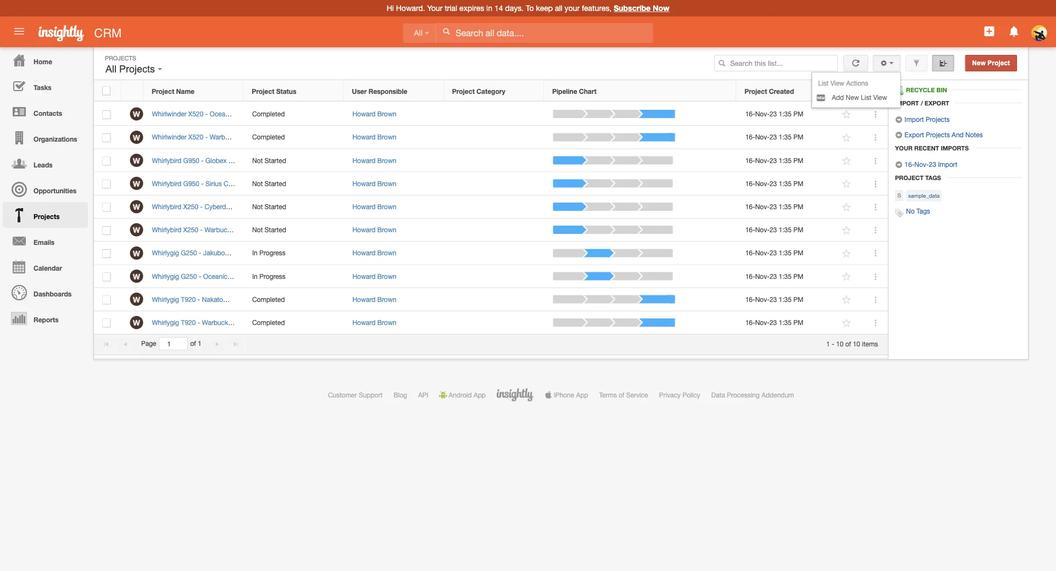 Task type: describe. For each thing, give the bounding box(es) containing it.
processing
[[727, 391, 760, 399]]

brown for mills
[[378, 133, 397, 141]]

organizations link
[[3, 125, 88, 151]]

howard brown for sakda
[[353, 273, 397, 280]]

follow image for whirlwinder x520 - oceanic airlines - cynthia allen
[[842, 109, 852, 120]]

1:35 for smith
[[779, 226, 792, 234]]

16-nov-23 1:35 pm cell for sakda
[[737, 265, 834, 288]]

leads link
[[3, 151, 88, 176]]

whirlygig for whirlygig t920 - warbucks industries - wayne miyazaki
[[152, 319, 179, 327]]

terms of service
[[600, 391, 649, 399]]

1 not started cell from the top
[[244, 149, 344, 172]]

mark
[[257, 273, 272, 280]]

10 w row from the top
[[94, 312, 889, 335]]

- left mark
[[253, 273, 255, 280]]

in
[[487, 4, 493, 13]]

refresh list image
[[851, 59, 862, 67]]

sample_data link
[[907, 190, 943, 202]]

w link for whirlybird g950 - globex - albert lee
[[130, 154, 143, 167]]

16-nov-23 1:35 pm cell for smith
[[737, 219, 834, 242]]

16-nov-23 1:35 pm cell for allen
[[737, 103, 834, 126]]

16- for samantha
[[746, 296, 756, 304]]

- left nakatomi
[[198, 296, 200, 304]]

3 howard from the top
[[353, 157, 376, 164]]

howard for samantha
[[353, 296, 376, 304]]

w link for whirlybird x250 - warbucks industries - carlos smith
[[130, 224, 143, 237]]

brown for martin
[[378, 180, 397, 188]]

oceanic for x520
[[210, 110, 234, 118]]

in progress cell for lane
[[244, 242, 344, 265]]

android
[[449, 391, 472, 399]]

circle arrow left image
[[896, 131, 903, 139]]

pipeline chart
[[553, 87, 597, 95]]

customer
[[328, 391, 357, 399]]

smith
[[292, 226, 309, 234]]

started for carlos
[[265, 226, 286, 234]]

- left wayne
[[264, 319, 267, 327]]

no tags
[[907, 208, 931, 215]]

export inside export projects and notes link
[[905, 131, 925, 139]]

3 pm from the top
[[794, 157, 804, 164]]

follow image for smith
[[842, 225, 852, 236]]

cell for smith
[[445, 219, 545, 242]]

import projects link
[[896, 115, 950, 124]]

howard brown for martin
[[353, 180, 397, 188]]

howard brown link for sakda
[[353, 273, 397, 280]]

imports
[[941, 145, 969, 152]]

23 for martin
[[770, 180, 777, 188]]

whirlygig for whirlygig g250 - jakubowski llc - barbara lane
[[152, 249, 179, 257]]

w link for whirlybird g950 - sirius corp. - tina martin
[[130, 177, 143, 190]]

your recent imports
[[896, 145, 969, 152]]

search image
[[719, 59, 726, 67]]

completed for cynthia
[[252, 110, 285, 118]]

new project link
[[966, 55, 1018, 71]]

calendar link
[[3, 254, 88, 280]]

1:35 for mills
[[779, 133, 792, 141]]

reports link
[[3, 306, 88, 332]]

cyberdyne
[[205, 203, 237, 211]]

projects up emails link
[[34, 213, 60, 220]]

industries for carlos
[[236, 226, 265, 234]]

wright
[[310, 296, 329, 304]]

not started cell for martin
[[244, 172, 344, 196]]

- up whirlybird g950 - globex - albert lee
[[205, 133, 208, 141]]

llc
[[240, 249, 252, 257]]

project tags
[[896, 174, 942, 181]]

- right llc
[[254, 249, 257, 257]]

project created
[[745, 87, 795, 95]]

user
[[352, 87, 367, 95]]

7 w row from the top
[[94, 242, 889, 265]]

project status
[[252, 87, 297, 95]]

iphone app
[[554, 391, 589, 399]]

completed cell for samantha
[[244, 288, 344, 312]]

whirlwinder for whirlwinder x520 - warbucks industries - roger mills
[[152, 133, 187, 141]]

status
[[276, 87, 297, 95]]

terms of service link
[[600, 391, 649, 399]]

- left carlos
[[267, 226, 269, 234]]

no
[[907, 208, 915, 215]]

howard brown link for smith
[[353, 226, 397, 234]]

follow image for whirlygig g250 - oceanic airlines - mark sakda
[[842, 272, 852, 282]]

- up whirlwinder x520 - warbucks industries - roger mills
[[205, 110, 208, 118]]

w for whirlygig g250 - jakubowski llc - barbara lane
[[133, 249, 140, 258]]

whirlybird x250 - warbucks industries - carlos smith link
[[152, 226, 315, 234]]

- left cynthia
[[259, 110, 262, 118]]

0 horizontal spatial new
[[846, 93, 860, 101]]

- left albert
[[229, 157, 231, 164]]

- down whirlygig g250 - jakubowski llc - barbara lane
[[199, 273, 201, 280]]

3 howard brown link from the top
[[353, 157, 397, 164]]

not for tina
[[252, 180, 263, 188]]

brown for smith
[[378, 226, 397, 234]]

3 16-nov-23 1:35 pm cell from the top
[[737, 149, 834, 172]]

completed cell for mills
[[244, 126, 344, 149]]

list view actions link
[[799, 76, 901, 90]]

lane
[[284, 249, 298, 257]]

9 w row from the top
[[94, 288, 889, 312]]

w for whirlygig g250 - oceanic airlines - mark sakda
[[133, 272, 140, 281]]

to
[[526, 4, 534, 13]]

whirlygig g250 - jakubowski llc - barbara lane
[[152, 249, 298, 257]]

w link for whirlwinder x520 - oceanic airlines - cynthia allen
[[130, 108, 143, 121]]

2 horizontal spatial of
[[846, 340, 852, 348]]

16-nov-23 1:35 pm cell for mills
[[737, 126, 834, 149]]

howard for martin
[[353, 180, 376, 188]]

row group containing w
[[94, 103, 889, 335]]

jakubowski
[[203, 249, 238, 257]]

- left nicole at left
[[284, 203, 287, 211]]

pipeline
[[553, 87, 578, 95]]

api link
[[418, 391, 429, 399]]

pm for nicole
[[794, 203, 804, 211]]

23 for mills
[[770, 133, 777, 141]]

t920 for warbucks
[[181, 319, 196, 327]]

pm for allen
[[794, 110, 804, 118]]

0 vertical spatial corp.
[[224, 180, 240, 188]]

whirlwinder x520 - warbucks industries - roger mills link
[[152, 133, 315, 141]]

howard brown link for mills
[[353, 133, 397, 141]]

whirlygig g250 - jakubowski llc - barbara lane link
[[152, 249, 304, 257]]

hi
[[387, 4, 394, 13]]

completed cell for allen
[[244, 103, 344, 126]]

howard brown for samantha
[[353, 296, 397, 304]]

nakatomi
[[202, 296, 230, 304]]

new project
[[973, 59, 1011, 67]]

import / export
[[896, 100, 950, 107]]

w for whirlybird g950 - sirius corp. - tina martin
[[133, 179, 140, 188]]

of 1
[[190, 340, 202, 348]]

4 w row from the top
[[94, 172, 889, 196]]

16- for miyazaki
[[746, 319, 756, 327]]

data
[[712, 391, 726, 399]]

1 horizontal spatial view
[[874, 93, 888, 101]]

tasks
[[34, 84, 52, 91]]

lee
[[252, 157, 263, 164]]

wayne
[[268, 319, 288, 327]]

1 horizontal spatial of
[[619, 391, 625, 399]]

pm for samantha
[[794, 296, 804, 304]]

nov- for miyazaki
[[756, 319, 770, 327]]

16-nov-23 1:35 pm for miyazaki
[[746, 319, 804, 327]]

in progress cell for sakda
[[244, 265, 344, 288]]

tags
[[917, 208, 931, 215]]

cell for mills
[[445, 126, 545, 149]]

0 horizontal spatial view
[[831, 79, 845, 87]]

- left cyberdyne
[[200, 203, 203, 211]]

projects up all projects at the top left of page
[[105, 54, 136, 62]]

2 10 from the left
[[853, 340, 861, 348]]

2 1 from the left
[[827, 340, 830, 348]]

3 w row from the top
[[94, 149, 889, 172]]

emails
[[34, 239, 55, 246]]

warbucks for t920
[[202, 319, 232, 327]]

barbara
[[258, 249, 282, 257]]

mills
[[296, 133, 309, 141]]

miyazaki
[[290, 319, 316, 327]]

airlines for completed
[[236, 110, 257, 118]]

home link
[[3, 47, 88, 73]]

brown for samantha
[[378, 296, 397, 304]]

w link for whirlygig g250 - oceanic airlines - mark sakda
[[130, 270, 143, 283]]

16- for nicole
[[746, 203, 756, 211]]

0 horizontal spatial list
[[819, 79, 829, 87]]

16-nov-23 1:35 pm cell for nicole
[[737, 196, 834, 219]]

whirlygig t920 - warbucks industries - wayne miyazaki link
[[152, 319, 321, 327]]

gomez
[[309, 203, 330, 211]]

no tags link
[[907, 208, 931, 215]]

howard brown for miyazaki
[[353, 319, 397, 327]]

whirlybird g950 - sirius corp. - tina martin
[[152, 180, 280, 188]]

cell for samantha
[[445, 288, 545, 312]]

2 w row from the top
[[94, 126, 889, 149]]

iphone
[[554, 391, 575, 399]]

howard for allen
[[353, 110, 376, 118]]

trial
[[445, 4, 458, 13]]

whirlygig t920 - nakatomi trading corp. - samantha wright
[[152, 296, 329, 304]]

- left sirius
[[201, 180, 204, 188]]

1 1 from the left
[[198, 340, 202, 348]]

oceanic for g250
[[203, 273, 228, 280]]

airlines for in progress
[[229, 273, 251, 280]]

navigation containing home
[[0, 47, 88, 332]]

recycle bin
[[907, 87, 948, 94]]

16-nov-23 import link
[[896, 161, 958, 169]]

3 brown from the top
[[378, 157, 397, 164]]

1 follow image from the top
[[842, 156, 852, 166]]

whirlybird for whirlybird g950 - globex - albert lee
[[152, 157, 182, 164]]

cog image
[[880, 59, 888, 67]]

1 - 10 of 10 items
[[827, 340, 879, 348]]

pm for mills
[[794, 133, 804, 141]]

nov- for martin
[[756, 180, 770, 188]]

crm
[[94, 26, 122, 40]]

follow image for whirlybird g950 - sirius corp. - tina martin
[[842, 179, 852, 190]]

w for whirlwinder x520 - warbucks industries - roger mills
[[133, 133, 140, 142]]

1 field
[[160, 338, 187, 350]]

w for whirlybird x250 - warbucks industries - carlos smith
[[133, 226, 140, 235]]

leads
[[34, 161, 53, 169]]

8 w row from the top
[[94, 265, 889, 288]]

howard brown for allen
[[353, 110, 397, 118]]

samantha
[[278, 296, 308, 304]]

3 cell from the top
[[445, 149, 545, 172]]

completed for wayne
[[252, 319, 285, 327]]

show list view filters image
[[913, 59, 921, 67]]

w link for whirlybird x250 - cyberdyne systems corp. - nicole gomez
[[130, 200, 143, 214]]

items
[[863, 340, 879, 348]]

6 w row from the top
[[94, 219, 889, 242]]

1 w row from the top
[[94, 103, 889, 126]]

tina
[[247, 180, 259, 188]]

1:35 for nicole
[[779, 203, 792, 211]]

export projects and notes
[[903, 131, 984, 139]]

keep
[[536, 4, 553, 13]]

api
[[418, 391, 429, 399]]

w for whirlybird g950 - globex - albert lee
[[133, 156, 140, 165]]

martin
[[261, 180, 280, 188]]

3 16-nov-23 1:35 pm from the top
[[746, 157, 804, 164]]



Task type: vqa. For each thing, say whether or not it's contained in the screenshot.
The 'Service'
yes



Task type: locate. For each thing, give the bounding box(es) containing it.
0 vertical spatial import
[[896, 100, 920, 107]]

3 follow image from the top
[[842, 249, 852, 259]]

1 vertical spatial list
[[862, 93, 872, 101]]

- left samantha
[[274, 296, 277, 304]]

whirlygig
[[152, 249, 179, 257], [152, 273, 179, 280], [152, 296, 179, 304], [152, 319, 179, 327]]

5 16-nov-23 1:35 pm cell from the top
[[737, 196, 834, 219]]

not started for tina
[[252, 180, 286, 188]]

category
[[477, 87, 506, 95]]

nov- for nicole
[[756, 203, 770, 211]]

4 not started from the top
[[252, 226, 286, 234]]

6 1:35 from the top
[[779, 226, 792, 234]]

oceanic up nakatomi
[[203, 273, 228, 280]]

whirlygig g250 - oceanic airlines - mark sakda
[[152, 273, 293, 280]]

row
[[94, 81, 888, 101]]

2 whirlygig from the top
[[152, 273, 179, 280]]

23 for smith
[[770, 226, 777, 234]]

all down crm
[[106, 64, 117, 75]]

2 in progress from the top
[[252, 273, 286, 280]]

started for tina
[[265, 180, 286, 188]]

notifications image
[[1008, 25, 1021, 38]]

2 in from the top
[[252, 273, 258, 280]]

projects up your recent imports
[[926, 131, 951, 139]]

w for whirlygig t920 - warbucks industries - wayne miyazaki
[[133, 319, 140, 328]]

- left the globex
[[201, 157, 204, 164]]

1 horizontal spatial list
[[862, 93, 872, 101]]

10
[[837, 340, 844, 348], [853, 340, 861, 348]]

g950 for globex
[[183, 157, 199, 164]]

brown for nicole
[[378, 203, 397, 211]]

not started down martin
[[252, 203, 286, 211]]

1 horizontal spatial new
[[973, 59, 986, 67]]

emails link
[[3, 228, 88, 254]]

0 horizontal spatial of
[[190, 340, 196, 348]]

2 howard brown from the top
[[353, 133, 397, 141]]

x520 down name
[[189, 110, 204, 118]]

export right the circle arrow left image
[[905, 131, 925, 139]]

cell
[[445, 103, 545, 126], [445, 126, 545, 149], [445, 149, 545, 172], [445, 172, 545, 196], [445, 196, 545, 219], [445, 219, 545, 242], [445, 242, 545, 265], [445, 265, 545, 288], [445, 288, 545, 312], [445, 312, 545, 335]]

not started cell up 'smith'
[[244, 196, 344, 219]]

row group
[[94, 103, 889, 335]]

1 horizontal spatial export
[[925, 100, 950, 107]]

1 vertical spatial new
[[846, 93, 860, 101]]

1 g250 from the top
[[181, 249, 197, 257]]

2 follow image from the top
[[842, 225, 852, 236]]

10 pm from the top
[[794, 319, 804, 327]]

7 w link from the top
[[130, 247, 143, 260]]

g250
[[181, 249, 197, 257], [181, 273, 197, 280]]

0 vertical spatial in progress
[[252, 249, 286, 257]]

4 brown from the top
[[378, 180, 397, 188]]

in progress for barbara
[[252, 249, 286, 257]]

x250 for cyberdyne
[[183, 203, 198, 211]]

in progress down barbara
[[252, 273, 286, 280]]

of right terms
[[619, 391, 625, 399]]

0 vertical spatial warbucks
[[210, 133, 239, 141]]

g250 for oceanic
[[181, 273, 197, 280]]

not started for -
[[252, 203, 286, 211]]

4 completed from the top
[[252, 319, 285, 327]]

howard brown link for lane
[[353, 249, 397, 257]]

0 vertical spatial airlines
[[236, 110, 257, 118]]

0 vertical spatial circle arrow right image
[[896, 116, 903, 124]]

app right the iphone
[[576, 391, 589, 399]]

6 howard brown link from the top
[[353, 226, 397, 234]]

privacy policy
[[660, 391, 701, 399]]

0 horizontal spatial 1
[[198, 340, 202, 348]]

not down tina
[[252, 203, 263, 211]]

1:35 for miyazaki
[[779, 319, 792, 327]]

add
[[832, 93, 845, 101]]

16- for mills
[[746, 133, 756, 141]]

7 howard brown link from the top
[[353, 249, 397, 257]]

6 cell from the top
[[445, 219, 545, 242]]

import for import / export
[[896, 100, 920, 107]]

project down notifications image
[[988, 59, 1011, 67]]

pm
[[794, 110, 804, 118], [794, 133, 804, 141], [794, 157, 804, 164], [794, 180, 804, 188], [794, 203, 804, 211], [794, 226, 804, 234], [794, 249, 804, 257], [794, 273, 804, 280], [794, 296, 804, 304], [794, 319, 804, 327]]

4 whirlygig from the top
[[152, 319, 179, 327]]

1 horizontal spatial 1
[[827, 340, 830, 348]]

1:35 for lane
[[779, 249, 792, 257]]

started up barbara
[[265, 226, 286, 234]]

4 howard from the top
[[353, 180, 376, 188]]

home
[[34, 58, 52, 65]]

howard for mills
[[353, 133, 376, 141]]

10 howard brown from the top
[[353, 319, 397, 327]]

opportunities link
[[3, 176, 88, 202]]

whirlwinder down project name
[[152, 110, 187, 118]]

subscribe now link
[[614, 4, 670, 13]]

import left '/'
[[896, 100, 920, 107]]

projects up export projects and notes link
[[926, 115, 950, 123]]

2 follow image from the top
[[842, 133, 852, 143]]

2 w link from the top
[[130, 131, 143, 144]]

new right show sidebar icon
[[973, 59, 986, 67]]

0 vertical spatial progress
[[260, 249, 286, 257]]

follow image for lane
[[842, 249, 852, 259]]

recycle
[[907, 87, 935, 94]]

whirlybird g950 - globex - albert lee link
[[152, 157, 269, 164]]

23 for nicole
[[770, 203, 777, 211]]

whirlybird x250 - cyberdyne systems corp. - nicole gomez
[[152, 203, 330, 211]]

in progress cell up samantha
[[244, 265, 344, 288]]

tags
[[926, 174, 942, 181]]

6 pm from the top
[[794, 226, 804, 234]]

6 howard brown from the top
[[353, 226, 397, 234]]

0 vertical spatial t920
[[181, 296, 196, 304]]

in right llc
[[252, 249, 258, 257]]

None checkbox
[[103, 110, 111, 119], [103, 157, 111, 166], [103, 180, 111, 189], [103, 203, 111, 212], [103, 226, 111, 235], [103, 250, 111, 258], [103, 273, 111, 282], [103, 296, 111, 305], [103, 319, 111, 328], [103, 110, 111, 119], [103, 157, 111, 166], [103, 180, 111, 189], [103, 203, 111, 212], [103, 226, 111, 235], [103, 250, 111, 258], [103, 273, 111, 282], [103, 296, 111, 305], [103, 319, 111, 328]]

0 vertical spatial your
[[428, 4, 443, 13]]

started right lee
[[265, 157, 286, 164]]

industries up lee
[[241, 133, 270, 141]]

projects inside button
[[119, 64, 155, 75]]

16-nov-23 1:35 pm for smith
[[746, 226, 804, 234]]

1 horizontal spatial your
[[896, 145, 913, 152]]

started right tina
[[265, 180, 286, 188]]

privacy
[[660, 391, 681, 399]]

of left items
[[846, 340, 852, 348]]

whirlwinder for whirlwinder x520 - oceanic airlines - cynthia allen
[[152, 110, 187, 118]]

follow image
[[842, 156, 852, 166], [842, 225, 852, 236], [842, 249, 852, 259], [842, 318, 852, 329]]

23 for miyazaki
[[770, 319, 777, 327]]

warbucks
[[210, 133, 239, 141], [205, 226, 234, 234], [202, 319, 232, 327]]

7 howard from the top
[[353, 249, 376, 257]]

- left tina
[[242, 180, 245, 188]]

x250 for warbucks
[[183, 226, 198, 234]]

23 for samantha
[[770, 296, 777, 304]]

0 vertical spatial new
[[973, 59, 986, 67]]

all
[[555, 4, 563, 13]]

howard brown for lane
[[353, 249, 397, 257]]

completed cell
[[244, 103, 344, 126], [244, 126, 344, 149], [244, 288, 344, 312], [244, 312, 344, 335]]

sirius
[[206, 180, 222, 188]]

bin
[[937, 87, 948, 94]]

whirlybird x250 - warbucks industries - carlos smith
[[152, 226, 309, 234]]

whirlybird for whirlybird g950 - sirius corp. - tina martin
[[152, 180, 182, 188]]

export down bin
[[925, 100, 950, 107]]

completed cell down the "status"
[[244, 103, 344, 126]]

not for -
[[252, 203, 263, 211]]

import down imports
[[939, 161, 958, 168]]

- left items
[[832, 340, 835, 348]]

x250 left cyberdyne
[[183, 203, 198, 211]]

6 w link from the top
[[130, 224, 143, 237]]

not started cell
[[244, 149, 344, 172], [244, 172, 344, 196], [244, 196, 344, 219], [244, 219, 344, 242]]

x520 up whirlybird g950 - globex - albert lee
[[189, 133, 204, 141]]

nov-
[[756, 110, 770, 118], [756, 133, 770, 141], [756, 157, 770, 164], [915, 161, 930, 168], [756, 180, 770, 188], [756, 203, 770, 211], [756, 226, 770, 234], [756, 249, 770, 257], [756, 273, 770, 280], [756, 296, 770, 304], [756, 319, 770, 327]]

x250 up whirlygig g250 - jakubowski llc - barbara lane
[[183, 226, 198, 234]]

all link
[[403, 23, 437, 43]]

w row
[[94, 103, 889, 126], [94, 126, 889, 149], [94, 149, 889, 172], [94, 172, 889, 196], [94, 196, 889, 219], [94, 219, 889, 242], [94, 242, 889, 265], [94, 265, 889, 288], [94, 288, 889, 312], [94, 312, 889, 335]]

import down '/'
[[905, 115, 925, 123]]

completed down cynthia
[[252, 133, 285, 141]]

1 horizontal spatial app
[[576, 391, 589, 399]]

10 16-nov-23 1:35 pm from the top
[[746, 319, 804, 327]]

2 vertical spatial import
[[939, 161, 958, 168]]

g950 for sirius
[[183, 180, 199, 188]]

progress for barbara
[[260, 249, 286, 257]]

follow image
[[842, 109, 852, 120], [842, 133, 852, 143], [842, 179, 852, 190], [842, 202, 852, 213], [842, 272, 852, 282], [842, 295, 852, 306]]

view down "list view actions" link
[[874, 93, 888, 101]]

contacts
[[34, 109, 62, 117]]

white image
[[443, 27, 450, 35]]

1 vertical spatial g950
[[183, 180, 199, 188]]

whirlwinder x520 - oceanic airlines - cynthia allen link
[[152, 110, 308, 118]]

whirlybird g950 - sirius corp. - tina martin link
[[152, 180, 285, 188]]

0 horizontal spatial your
[[428, 4, 443, 13]]

1 vertical spatial t920
[[181, 319, 196, 327]]

in
[[252, 249, 258, 257], [252, 273, 258, 280]]

0 vertical spatial all
[[414, 29, 423, 37]]

days.
[[506, 4, 524, 13]]

cell for martin
[[445, 172, 545, 196]]

1 follow image from the top
[[842, 109, 852, 120]]

3 follow image from the top
[[842, 179, 852, 190]]

in progress right llc
[[252, 249, 286, 257]]

all inside "all" link
[[414, 29, 423, 37]]

addendum
[[762, 391, 795, 399]]

0 vertical spatial in
[[252, 249, 258, 257]]

cell for nicole
[[445, 196, 545, 219]]

1 completed from the top
[[252, 110, 285, 118]]

w
[[133, 110, 140, 119], [133, 133, 140, 142], [133, 156, 140, 165], [133, 179, 140, 188], [133, 203, 140, 212], [133, 226, 140, 235], [133, 249, 140, 258], [133, 272, 140, 281], [133, 295, 140, 304], [133, 319, 140, 328]]

whirlygig g250 - oceanic airlines - mark sakda link
[[152, 273, 298, 280]]

circle arrow right image up the project tags
[[896, 161, 903, 169]]

oceanic
[[210, 110, 234, 118], [203, 273, 228, 280]]

None checkbox
[[102, 87, 111, 95], [103, 134, 111, 142], [102, 87, 111, 95], [103, 134, 111, 142]]

16- for martin
[[746, 180, 756, 188]]

16-nov-23 1:35 pm for lane
[[746, 249, 804, 257]]

23
[[770, 110, 777, 118], [770, 133, 777, 141], [770, 157, 777, 164], [930, 161, 937, 168], [770, 180, 777, 188], [770, 203, 777, 211], [770, 226, 777, 234], [770, 249, 777, 257], [770, 273, 777, 280], [770, 296, 777, 304], [770, 319, 777, 327]]

project left created
[[745, 87, 768, 95]]

now
[[653, 4, 670, 13]]

1 vertical spatial airlines
[[229, 273, 251, 280]]

9 howard brown from the top
[[353, 296, 397, 304]]

all inside "all projects" button
[[106, 64, 117, 75]]

projects up project name
[[119, 64, 155, 75]]

2 t920 from the top
[[181, 319, 196, 327]]

1 vertical spatial warbucks
[[205, 226, 234, 234]]

2 w from the top
[[133, 133, 140, 142]]

circle arrow right image inside 16-nov-23 import link
[[896, 161, 903, 169]]

- left roger
[[272, 133, 274, 141]]

8 w from the top
[[133, 272, 140, 281]]

5 howard brown link from the top
[[353, 203, 397, 211]]

whirlygig t920 - nakatomi trading corp. - samantha wright link
[[152, 296, 335, 304]]

1 x250 from the top
[[183, 203, 198, 211]]

16-nov-23 1:35 pm cell for martin
[[737, 172, 834, 196]]

in progress cell
[[244, 242, 344, 265], [244, 265, 344, 288]]

16-nov-23 1:35 pm cell
[[737, 103, 834, 126], [737, 126, 834, 149], [737, 149, 834, 172], [737, 172, 834, 196], [737, 196, 834, 219], [737, 219, 834, 242], [737, 242, 834, 265], [737, 265, 834, 288], [737, 288, 834, 312], [737, 312, 834, 335]]

3 completed from the top
[[252, 296, 285, 304]]

pm for martin
[[794, 180, 804, 188]]

1 vertical spatial progress
[[260, 273, 286, 280]]

g250 down whirlygig g250 - jakubowski llc - barbara lane
[[181, 273, 197, 280]]

1 vertical spatial all
[[106, 64, 117, 75]]

project left the "status"
[[252, 87, 275, 95]]

not
[[252, 157, 263, 164], [252, 180, 263, 188], [252, 203, 263, 211], [252, 226, 263, 234]]

progress for mark
[[260, 273, 286, 280]]

projects for all projects
[[119, 64, 155, 75]]

6 16-nov-23 1:35 pm from the top
[[746, 226, 804, 234]]

corp. right sirius
[[224, 180, 240, 188]]

corp. right systems on the top of the page
[[266, 203, 282, 211]]

1 vertical spatial in
[[252, 273, 258, 280]]

2 vertical spatial corp.
[[256, 296, 272, 304]]

warbucks down cyberdyne
[[205, 226, 234, 234]]

1 completed cell from the top
[[244, 103, 344, 126]]

0 vertical spatial g950
[[183, 157, 199, 164]]

howard brown for nicole
[[353, 203, 397, 211]]

10 cell from the top
[[445, 312, 545, 335]]

x520 for oceanic
[[189, 110, 204, 118]]

2 cell from the top
[[445, 126, 545, 149]]

8 pm from the top
[[794, 273, 804, 280]]

1 right 1 field
[[198, 340, 202, 348]]

app
[[474, 391, 486, 399], [576, 391, 589, 399]]

1 left items
[[827, 340, 830, 348]]

1:35 for sakda
[[779, 273, 792, 280]]

1 vertical spatial oceanic
[[203, 273, 228, 280]]

progress down barbara
[[260, 273, 286, 280]]

of right 1 field
[[190, 340, 196, 348]]

howard brown link
[[353, 110, 397, 118], [353, 133, 397, 141], [353, 157, 397, 164], [353, 180, 397, 188], [353, 203, 397, 211], [353, 226, 397, 234], [353, 249, 397, 257], [353, 273, 397, 280], [353, 296, 397, 304], [353, 319, 397, 327]]

allen
[[288, 110, 302, 118]]

navigation
[[0, 47, 88, 332]]

progress
[[260, 249, 286, 257], [260, 273, 286, 280]]

circle arrow right image for import projects
[[896, 116, 903, 124]]

not started cell for smith
[[244, 219, 344, 242]]

10 w from the top
[[133, 319, 140, 328]]

10 1:35 from the top
[[779, 319, 792, 327]]

cell for sakda
[[445, 265, 545, 288]]

completed down mark
[[252, 296, 285, 304]]

w for whirlygig t920 - nakatomi trading corp. - samantha wright
[[133, 295, 140, 304]]

2 1:35 from the top
[[779, 133, 792, 141]]

2 vertical spatial warbucks
[[202, 319, 232, 327]]

whirlybird x250 - cyberdyne systems corp. - nicole gomez link
[[152, 203, 336, 211]]

1 vertical spatial your
[[896, 145, 913, 152]]

iphone app link
[[545, 391, 589, 399]]

3 1:35 from the top
[[779, 157, 792, 164]]

whirlybird
[[152, 157, 182, 164], [152, 180, 182, 188], [152, 203, 182, 211], [152, 226, 182, 234]]

t920 up 'of 1'
[[181, 319, 196, 327]]

5 w from the top
[[133, 203, 140, 212]]

project for project name
[[152, 87, 174, 95]]

4 not started cell from the top
[[244, 219, 344, 242]]

x250
[[183, 203, 198, 211], [183, 226, 198, 234]]

airlines up whirlwinder x520 - warbucks industries - roger mills link
[[236, 110, 257, 118]]

dashboards link
[[3, 280, 88, 306]]

4 cell from the top
[[445, 172, 545, 196]]

not right albert
[[252, 157, 263, 164]]

1 1:35 from the top
[[779, 110, 792, 118]]

list down actions on the top of page
[[862, 93, 872, 101]]

9 w link from the top
[[130, 293, 143, 306]]

completed cell up miyazaki
[[244, 288, 344, 312]]

project left category at top
[[452, 87, 475, 95]]

0 horizontal spatial export
[[905, 131, 925, 139]]

pm for sakda
[[794, 273, 804, 280]]

hi howard. your trial expires in 14 days. to keep all your features, subscribe now
[[387, 4, 670, 13]]

not for lee
[[252, 157, 263, 164]]

- up whirlygig g250 - jakubowski llc - barbara lane
[[200, 226, 203, 234]]

0 vertical spatial list
[[819, 79, 829, 87]]

export projects and notes link
[[896, 131, 984, 139]]

1 vertical spatial x520
[[189, 133, 204, 141]]

5 w row from the top
[[94, 196, 889, 219]]

view up add
[[831, 79, 845, 87]]

support
[[359, 391, 383, 399]]

1 10 from the left
[[837, 340, 844, 348]]

2 completed from the top
[[252, 133, 285, 141]]

16-nov-23 1:35 pm cell for lane
[[737, 242, 834, 265]]

1 w link from the top
[[130, 108, 143, 121]]

industries for wayne
[[233, 319, 262, 327]]

row containing project name
[[94, 81, 888, 101]]

airlines up whirlygig t920 - nakatomi trading corp. - samantha wright at bottom
[[229, 273, 251, 280]]

16-nov-23 1:35 pm for sakda
[[746, 273, 804, 280]]

industries
[[241, 133, 270, 141], [236, 226, 265, 234], [233, 319, 262, 327]]

0 vertical spatial x250
[[183, 203, 198, 211]]

new right add
[[846, 93, 860, 101]]

0 vertical spatial whirlwinder
[[152, 110, 187, 118]]

10 howard brown link from the top
[[353, 319, 397, 327]]

16-nov-23 1:35 pm cell for miyazaki
[[737, 312, 834, 335]]

completed cell for miyazaki
[[244, 312, 344, 335]]

w link for whirlygig g250 - jakubowski llc - barbara lane
[[130, 247, 143, 260]]

0 horizontal spatial app
[[474, 391, 486, 399]]

4 follow image from the top
[[842, 318, 852, 329]]

whirlybird for whirlybird x250 - cyberdyne systems corp. - nicole gomez
[[152, 203, 182, 211]]

10 16-nov-23 1:35 pm cell from the top
[[737, 312, 834, 335]]

2 pm from the top
[[794, 133, 804, 141]]

nov- for sakda
[[756, 273, 770, 280]]

4 16-nov-23 1:35 pm from the top
[[746, 180, 804, 188]]

all down howard. at the top of page
[[414, 29, 423, 37]]

5 brown from the top
[[378, 203, 397, 211]]

howard brown link for allen
[[353, 110, 397, 118]]

circle arrow right image inside 'import projects' link
[[896, 116, 903, 124]]

howard brown for mills
[[353, 133, 397, 141]]

sample_data
[[909, 193, 940, 199]]

1 howard from the top
[[353, 110, 376, 118]]

3 whirlybird from the top
[[152, 203, 182, 211]]

9 16-nov-23 1:35 pm cell from the top
[[737, 288, 834, 312]]

sakda
[[274, 273, 293, 280]]

nicole
[[289, 203, 307, 211]]

corp. for trading
[[256, 296, 272, 304]]

0 vertical spatial export
[[925, 100, 950, 107]]

2 completed cell from the top
[[244, 126, 344, 149]]

brown for sakda
[[378, 273, 397, 280]]

project category
[[452, 87, 506, 95]]

2 g950 from the top
[[183, 180, 199, 188]]

16- for smith
[[746, 226, 756, 234]]

all for all
[[414, 29, 423, 37]]

howard brown link for samantha
[[353, 296, 397, 304]]

import
[[896, 100, 920, 107], [905, 115, 925, 123], [939, 161, 958, 168]]

2 started from the top
[[265, 180, 286, 188]]

t920 for nakatomi
[[181, 296, 196, 304]]

app right android
[[474, 391, 486, 399]]

0 vertical spatial x520
[[189, 110, 204, 118]]

project up s
[[896, 174, 924, 181]]

5 16-nov-23 1:35 pm from the top
[[746, 203, 804, 211]]

whirlwinder up whirlybird g950 - globex - albert lee
[[152, 133, 187, 141]]

show sidebar image
[[940, 59, 948, 67]]

progress down carlos
[[260, 249, 286, 257]]

dashboards
[[34, 290, 72, 298]]

blog link
[[394, 391, 407, 399]]

x520
[[189, 110, 204, 118], [189, 133, 204, 141]]

completed for -
[[252, 296, 285, 304]]

project for project status
[[252, 87, 275, 95]]

in progress cell down 'smith'
[[244, 242, 344, 265]]

2 not started from the top
[[252, 180, 286, 188]]

in up whirlygig t920 - nakatomi trading corp. - samantha wright link
[[252, 273, 258, 280]]

10 w link from the top
[[130, 316, 143, 330]]

not started cell up lane
[[244, 219, 344, 242]]

Search this list... text field
[[715, 55, 838, 71]]

g250 for jakubowski
[[181, 249, 197, 257]]

3 not started from the top
[[252, 203, 286, 211]]

not started cell down mills
[[244, 149, 344, 172]]

privacy policy link
[[660, 391, 701, 399]]

1 in progress cell from the top
[[244, 242, 344, 265]]

1 vertical spatial whirlwinder
[[152, 133, 187, 141]]

g950 left sirius
[[183, 180, 199, 188]]

created
[[769, 87, 795, 95]]

in progress for mark
[[252, 273, 286, 280]]

features,
[[582, 4, 612, 13]]

list
[[819, 79, 829, 87], [862, 93, 872, 101]]

contacts link
[[3, 99, 88, 125]]

1 circle arrow right image from the top
[[896, 116, 903, 124]]

0 vertical spatial view
[[831, 79, 845, 87]]

0 horizontal spatial all
[[106, 64, 117, 75]]

and
[[952, 131, 964, 139]]

warbucks down nakatomi
[[202, 319, 232, 327]]

5 pm from the top
[[794, 203, 804, 211]]

not started up barbara
[[252, 226, 286, 234]]

-
[[205, 110, 208, 118], [259, 110, 262, 118], [205, 133, 208, 141], [272, 133, 274, 141], [201, 157, 204, 164], [229, 157, 231, 164], [201, 180, 204, 188], [242, 180, 245, 188], [200, 203, 203, 211], [284, 203, 287, 211], [200, 226, 203, 234], [267, 226, 269, 234], [199, 249, 201, 257], [254, 249, 257, 257], [199, 273, 201, 280], [253, 273, 255, 280], [198, 296, 200, 304], [274, 296, 277, 304], [198, 319, 200, 327], [264, 319, 267, 327], [832, 340, 835, 348]]

16- for sakda
[[746, 273, 756, 280]]

responsible
[[369, 87, 408, 95]]

1 vertical spatial corp.
[[266, 203, 282, 211]]

completed cell down allen
[[244, 126, 344, 149]]

- left 'jakubowski'
[[199, 249, 201, 257]]

howard for smith
[[353, 226, 376, 234]]

2 whirlybird from the top
[[152, 180, 182, 188]]

add new list view
[[832, 93, 888, 101]]

2 not from the top
[[252, 180, 263, 188]]

6 w from the top
[[133, 226, 140, 235]]

2 progress from the top
[[260, 273, 286, 280]]

project name
[[152, 87, 195, 95]]

w link for whirlygig t920 - nakatomi trading corp. - samantha wright
[[130, 293, 143, 306]]

circle arrow right image
[[896, 116, 903, 124], [896, 161, 903, 169]]

follow image for whirlwinder x520 - warbucks industries - roger mills
[[842, 133, 852, 143]]

8 16-nov-23 1:35 pm cell from the top
[[737, 265, 834, 288]]

whirlygig t920 - warbucks industries - wayne miyazaki
[[152, 319, 316, 327]]

0 vertical spatial g250
[[181, 249, 197, 257]]

1 vertical spatial x250
[[183, 226, 198, 234]]

howard for lane
[[353, 249, 376, 257]]

cell for miyazaki
[[445, 312, 545, 335]]

whirlwinder x520 - warbucks industries - roger mills
[[152, 133, 309, 141]]

terms
[[600, 391, 617, 399]]

completed for roger
[[252, 133, 285, 141]]

0 vertical spatial industries
[[241, 133, 270, 141]]

cell for lane
[[445, 242, 545, 265]]

completed down samantha
[[252, 319, 285, 327]]

1 horizontal spatial all
[[414, 29, 423, 37]]

1 whirlygig from the top
[[152, 249, 179, 257]]

w link
[[130, 108, 143, 121], [130, 131, 143, 144], [130, 154, 143, 167], [130, 177, 143, 190], [130, 200, 143, 214], [130, 224, 143, 237], [130, 247, 143, 260], [130, 270, 143, 283], [130, 293, 143, 306], [130, 316, 143, 330]]

1 not started from the top
[[252, 157, 286, 164]]

9 howard brown link from the top
[[353, 296, 397, 304]]

whirlwinder x520 - oceanic airlines - cynthia allen
[[152, 110, 302, 118]]

2 circle arrow right image from the top
[[896, 161, 903, 169]]

Search all data.... text field
[[437, 23, 653, 43]]

circle arrow right image up the circle arrow left image
[[896, 116, 903, 124]]

not left carlos
[[252, 226, 263, 234]]

5 follow image from the top
[[842, 272, 852, 282]]

3 not from the top
[[252, 203, 263, 211]]

reports
[[34, 316, 59, 324]]

8 howard from the top
[[353, 273, 376, 280]]

16-nov-23 1:35 pm for martin
[[746, 180, 804, 188]]

8 howard brown link from the top
[[353, 273, 397, 280]]

t920 left nakatomi
[[181, 296, 196, 304]]

9 cell from the top
[[445, 288, 545, 312]]

1 vertical spatial import
[[905, 115, 925, 123]]

7 16-nov-23 1:35 pm from the top
[[746, 249, 804, 257]]

oceanic up whirlwinder x520 - warbucks industries - roger mills
[[210, 110, 234, 118]]

2 vertical spatial industries
[[233, 319, 262, 327]]

16-nov-23 1:35 pm cell for samantha
[[737, 288, 834, 312]]

2 brown from the top
[[378, 133, 397, 141]]

completed down project status
[[252, 110, 285, 118]]

1 horizontal spatial 10
[[853, 340, 861, 348]]

1 vertical spatial export
[[905, 131, 925, 139]]

project left name
[[152, 87, 174, 95]]

g250 left 'jakubowski'
[[181, 249, 197, 257]]

1 vertical spatial view
[[874, 93, 888, 101]]

list left actions on the top of page
[[819, 79, 829, 87]]

whirlygig for whirlygig g250 - oceanic airlines - mark sakda
[[152, 273, 179, 280]]

1 vertical spatial circle arrow right image
[[896, 161, 903, 169]]

3 howard brown from the top
[[353, 157, 397, 164]]

started left nicole at left
[[265, 203, 286, 211]]

in progress
[[252, 249, 286, 257], [252, 273, 286, 280]]

g950
[[183, 157, 199, 164], [183, 180, 199, 188]]

1 vertical spatial in progress
[[252, 273, 286, 280]]

1 whirlybird from the top
[[152, 157, 182, 164]]

projects link
[[3, 202, 88, 228]]

app for iphone app
[[576, 391, 589, 399]]

- up 'of 1'
[[198, 319, 200, 327]]

1 vertical spatial industries
[[236, 226, 265, 234]]

0 vertical spatial oceanic
[[210, 110, 234, 118]]

1 vertical spatial g250
[[181, 273, 197, 280]]

0 horizontal spatial 10
[[837, 340, 844, 348]]



